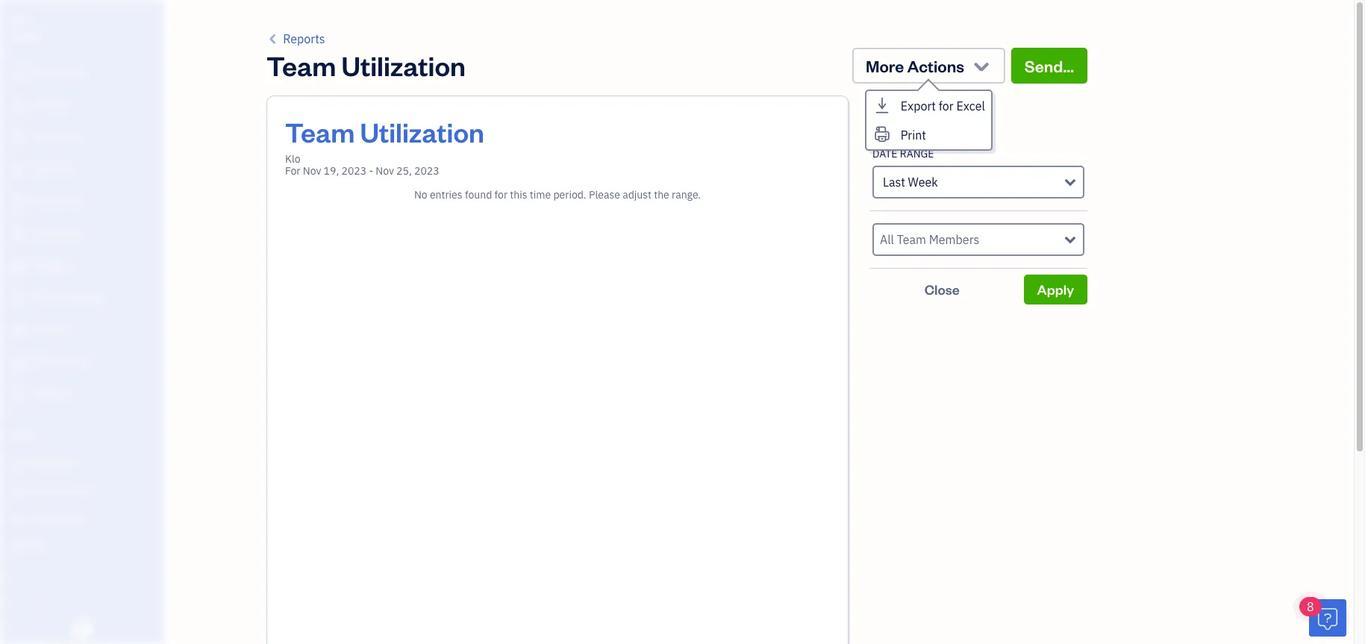 Task type: describe. For each thing, give the bounding box(es) containing it.
date range
[[873, 147, 934, 161]]

apps
[[11, 429, 33, 441]]

reset
[[870, 119, 900, 134]]

apps link
[[4, 423, 160, 449]]

utilization for team utilization klo for nov 19, 2023 - nov 25, 2023
[[360, 114, 484, 149]]

klo owner
[[12, 13, 42, 42]]

dashboard image
[[10, 66, 28, 81]]

reset all
[[870, 119, 916, 134]]

please
[[589, 188, 620, 202]]

team members
[[11, 457, 76, 469]]

bank
[[11, 512, 33, 524]]

last
[[883, 175, 906, 190]]

klo inside team utilization klo for nov 19, 2023 - nov 25, 2023
[[285, 152, 301, 166]]

8 button
[[1300, 597, 1347, 637]]

team utilization klo for nov 19, 2023 - nov 25, 2023
[[285, 114, 484, 178]]

money image
[[10, 323, 28, 338]]

chevrondown image
[[972, 55, 992, 76]]

owner
[[12, 30, 42, 42]]

team utilization
[[267, 48, 466, 83]]

project image
[[10, 259, 28, 274]]

25,
[[397, 164, 412, 178]]

items
[[11, 485, 34, 497]]

1 nov from the left
[[303, 164, 321, 178]]

last week
[[883, 175, 938, 190]]

client image
[[10, 99, 28, 113]]

invoice image
[[10, 163, 28, 178]]

export
[[901, 99, 936, 113]]

adjust
[[623, 188, 652, 202]]

team for team utilization klo for nov 19, 2023 - nov 25, 2023
[[285, 114, 355, 149]]

no
[[414, 188, 428, 202]]

-
[[369, 164, 373, 178]]

chart image
[[10, 355, 28, 370]]

2 2023 from the left
[[414, 164, 440, 178]]

reports
[[283, 31, 325, 46]]

found
[[465, 188, 492, 202]]

reset all button
[[870, 118, 916, 136]]

connections
[[35, 512, 88, 524]]

items and services link
[[4, 478, 160, 504]]

estimate image
[[10, 131, 28, 146]]

export for excel button
[[867, 91, 991, 120]]

19,
[[324, 164, 339, 178]]

bank connections link
[[4, 506, 160, 532]]

export for excel
[[901, 99, 985, 113]]

services
[[54, 485, 90, 497]]

chevronleft image
[[267, 30, 280, 48]]

print button
[[867, 120, 991, 149]]

filters
[[870, 90, 917, 111]]

send… button
[[1012, 48, 1088, 84]]

range
[[900, 147, 934, 161]]

1 2023 from the left
[[342, 164, 367, 178]]

members
[[37, 457, 76, 469]]

settings
[[11, 540, 45, 552]]



Task type: vqa. For each thing, say whether or not it's contained in the screenshot.
Payroll
no



Task type: locate. For each thing, give the bounding box(es) containing it.
the
[[654, 188, 670, 202]]

close
[[925, 281, 960, 298]]

more
[[866, 55, 904, 76]]

more actions button
[[853, 48, 1006, 84]]

1 horizontal spatial nov
[[376, 164, 394, 178]]

team up items
[[11, 457, 35, 469]]

1 vertical spatial for
[[495, 188, 508, 202]]

for
[[939, 99, 954, 113], [495, 188, 508, 202]]

team members link
[[4, 450, 160, 476]]

team inside team utilization klo for nov 19, 2023 - nov 25, 2023
[[285, 114, 355, 149]]

0 vertical spatial klo
[[12, 13, 28, 28]]

All Team Members search field
[[880, 231, 1066, 249]]

settings link
[[4, 533, 160, 559]]

no entries found for this time period. please adjust the range.
[[414, 188, 701, 202]]

period.
[[554, 188, 587, 202]]

apply button
[[1024, 275, 1088, 305]]

bank connections
[[11, 512, 88, 524]]

for left this
[[495, 188, 508, 202]]

klo left 19,
[[285, 152, 301, 166]]

close button
[[870, 275, 1015, 305]]

week
[[908, 175, 938, 190]]

1 vertical spatial klo
[[285, 152, 301, 166]]

report image
[[10, 388, 28, 402]]

0 horizontal spatial klo
[[12, 13, 28, 28]]

Date Range field
[[873, 166, 1085, 199]]

klo up owner
[[12, 13, 28, 28]]

0 vertical spatial for
[[939, 99, 954, 113]]

reports button
[[267, 30, 325, 48]]

klo
[[12, 13, 28, 28], [285, 152, 301, 166]]

for
[[285, 164, 301, 178]]

8
[[1307, 600, 1315, 615]]

timer image
[[10, 291, 28, 306]]

utilization
[[342, 48, 466, 83], [360, 114, 484, 149]]

utilization for team utilization
[[342, 48, 466, 83]]

1 vertical spatial utilization
[[360, 114, 484, 149]]

2023 left -
[[342, 164, 367, 178]]

0 horizontal spatial for
[[495, 188, 508, 202]]

0 horizontal spatial 2023
[[342, 164, 367, 178]]

date range element
[[870, 136, 1088, 211]]

main element
[[0, 0, 202, 644]]

items and services
[[11, 485, 90, 497]]

all
[[903, 119, 916, 134]]

print
[[901, 128, 927, 143]]

nov right for
[[303, 164, 321, 178]]

1 horizontal spatial 2023
[[414, 164, 440, 178]]

0 vertical spatial utilization
[[342, 48, 466, 83]]

date
[[873, 147, 898, 161]]

more actions
[[866, 55, 965, 76]]

2023
[[342, 164, 367, 178], [414, 164, 440, 178]]

team for team members
[[11, 457, 35, 469]]

team up 19,
[[285, 114, 355, 149]]

2 vertical spatial team
[[11, 457, 35, 469]]

team down reports
[[267, 48, 336, 83]]

this
[[510, 188, 528, 202]]

excel
[[957, 99, 985, 113]]

entries
[[430, 188, 463, 202]]

expense image
[[10, 227, 28, 242]]

2023 right 25,
[[414, 164, 440, 178]]

apply
[[1038, 281, 1074, 298]]

0 vertical spatial team
[[267, 48, 336, 83]]

team inside main element
[[11, 457, 35, 469]]

payment image
[[10, 195, 28, 210]]

nov
[[303, 164, 321, 178], [376, 164, 394, 178]]

team
[[267, 48, 336, 83], [285, 114, 355, 149], [11, 457, 35, 469]]

2 nov from the left
[[376, 164, 394, 178]]

1 vertical spatial team
[[285, 114, 355, 149]]

resource center badge image
[[1310, 600, 1347, 637]]

for inside button
[[939, 99, 954, 113]]

nov right -
[[376, 164, 394, 178]]

actions
[[908, 55, 965, 76]]

and
[[36, 485, 52, 497]]

freshbooks image
[[70, 620, 94, 638]]

team for team utilization
[[267, 48, 336, 83]]

klo inside the klo owner
[[12, 13, 28, 28]]

1 horizontal spatial klo
[[285, 152, 301, 166]]

1 horizontal spatial for
[[939, 99, 954, 113]]

for left excel
[[939, 99, 954, 113]]

0 horizontal spatial nov
[[303, 164, 321, 178]]

time
[[530, 188, 551, 202]]

range.
[[672, 188, 701, 202]]

send…
[[1025, 55, 1074, 76]]

utilization inside team utilization klo for nov 19, 2023 - nov 25, 2023
[[360, 114, 484, 149]]



